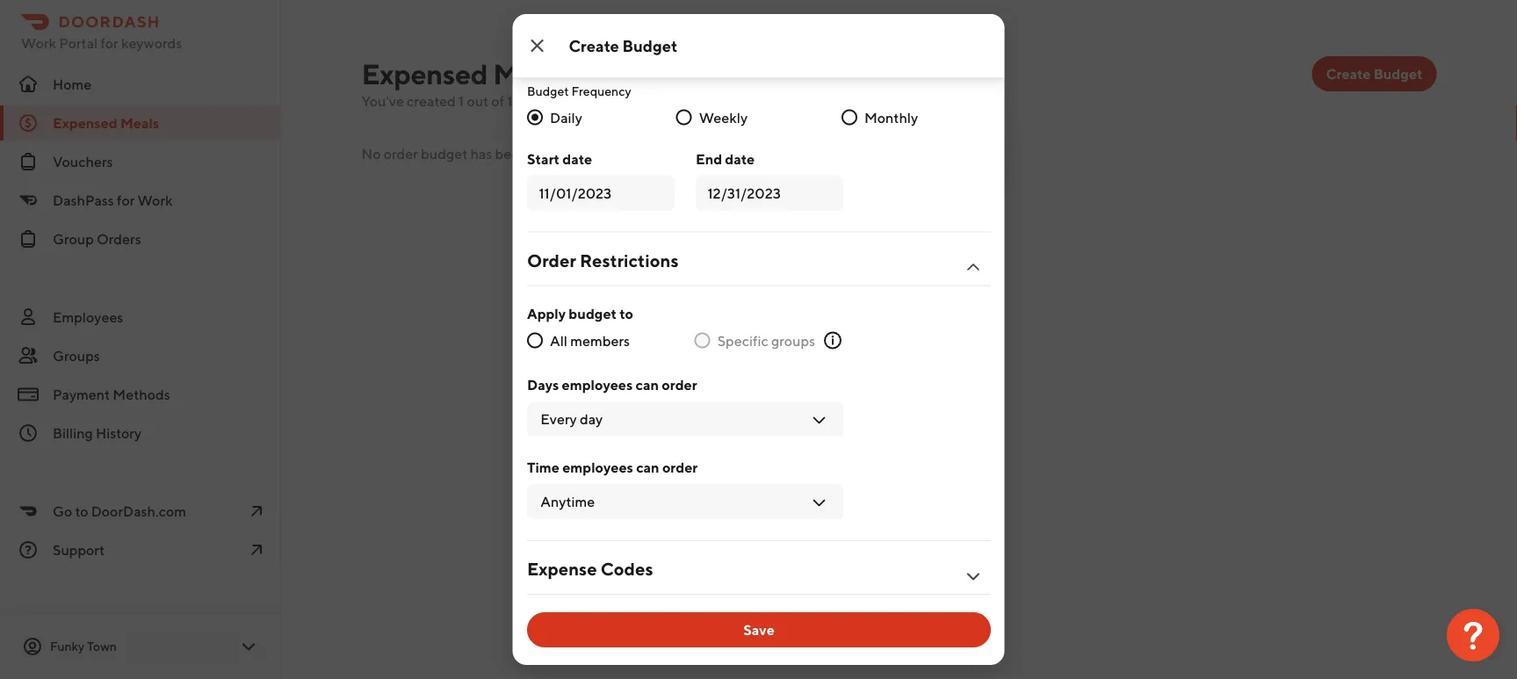 Task type: locate. For each thing, give the bounding box(es) containing it.
0 horizontal spatial budget
[[421, 145, 468, 162]]

2 employees from the top
[[562, 459, 633, 476]]

time employees can order
[[527, 459, 698, 476]]

expensed meals
[[362, 57, 569, 90], [53, 115, 159, 131]]

type
[[571, 10, 596, 24]]

1 horizontal spatial work
[[138, 192, 173, 209]]

budget
[[421, 145, 468, 162], [568, 305, 617, 322]]

date right start at the top of page
[[562, 150, 592, 167]]

dashpass for work link
[[0, 183, 281, 218]]

create
[[569, 36, 619, 55], [1327, 65, 1371, 82]]

monthly
[[864, 109, 918, 126]]

enterprise
[[761, 155, 818, 170]]

go
[[53, 503, 72, 520]]

1 vertical spatial work
[[138, 192, 173, 209]]

1 vertical spatial for
[[847, 155, 863, 170]]

budget inside button
[[1374, 65, 1423, 82]]

1 vertical spatial budget
[[568, 305, 617, 322]]

budget type
[[527, 10, 596, 24]]

tooltip
[[667, 114, 997, 186]]

budget up all members
[[568, 305, 617, 322]]

created
[[407, 93, 456, 109]]

1 horizontal spatial of
[[526, 93, 538, 109]]

keywords
[[121, 35, 182, 51]]

time
[[527, 459, 559, 476]]

free.
[[866, 155, 891, 170]]

can for days employees can order
[[635, 377, 659, 393]]

1 horizontal spatial create
[[1327, 65, 1371, 82]]

date right the 'end'
[[725, 150, 755, 167]]

budget
[[527, 10, 569, 24], [623, 36, 678, 55], [1374, 65, 1423, 82], [527, 83, 569, 98]]

for
[[101, 35, 118, 51], [847, 155, 863, 170], [117, 192, 135, 209]]

1 vertical spatial create
[[1327, 65, 1371, 82]]

Recurring button
[[527, 33, 685, 61]]

0 vertical spatial work
[[21, 35, 56, 51]]

1 vertical spatial expensed
[[53, 115, 117, 131]]

order
[[384, 145, 418, 162], [662, 377, 697, 393], [662, 459, 698, 476]]

0 horizontal spatial meals
[[120, 115, 159, 131]]

of right 10
[[526, 93, 538, 109]]

to
[[932, 136, 943, 150], [730, 155, 742, 170], [619, 305, 633, 322], [75, 503, 88, 520]]

2 of from the left
[[526, 93, 538, 109]]

payment methods link
[[0, 377, 281, 412]]

group orders
[[53, 231, 141, 247]]

work
[[21, 35, 56, 51], [138, 192, 173, 209]]

date for start date
[[562, 150, 592, 167]]

meals
[[493, 57, 569, 90], [120, 115, 159, 131]]

employees
[[562, 377, 633, 393], [562, 459, 633, 476]]

meals up vouchers 'link'
[[120, 115, 159, 131]]

0 vertical spatial expensed meals
[[362, 57, 569, 90]]

frequency
[[571, 83, 631, 98]]

0 vertical spatial order
[[384, 145, 418, 162]]

specific groups
[[717, 332, 815, 349]]

0 vertical spatial budget
[[421, 145, 468, 162]]

0 vertical spatial meals
[[493, 57, 569, 90]]

can
[[635, 377, 659, 393], [636, 459, 659, 476]]

expensed meals up 1
[[362, 57, 569, 90]]

2 vertical spatial order
[[662, 459, 698, 476]]

0 vertical spatial expensed
[[362, 57, 488, 90]]

start
[[527, 150, 559, 167]]

end date
[[696, 150, 755, 167]]

0 vertical spatial create budget
[[569, 36, 678, 55]]

Weekly radio
[[676, 109, 692, 125]]

work left portal in the top of the page
[[21, 35, 56, 51]]

employees for days
[[562, 377, 633, 393]]

order for time employees can order
[[662, 459, 698, 476]]

0 vertical spatial can
[[635, 377, 659, 393]]

2 date from the left
[[725, 150, 755, 167]]

budget left "has"
[[421, 145, 468, 162]]

for up orders
[[117, 192, 135, 209]]

employees right time
[[562, 459, 633, 476]]

employees
[[53, 309, 123, 326]]

expensed meals link
[[0, 105, 281, 141]]

Specific groups radio
[[694, 333, 710, 348]]

to
[[681, 136, 695, 150]]

employees down members
[[562, 377, 633, 393]]

0 vertical spatial employees
[[562, 377, 633, 393]]

of left 10
[[492, 93, 505, 109]]

dialog
[[513, 0, 1005, 665]]

apply
[[527, 305, 566, 322]]

0 horizontal spatial date
[[562, 150, 592, 167]]

1 vertical spatial create budget
[[1327, 65, 1423, 82]]

to get unlimited access, please
[[681, 136, 852, 150]]

of
[[492, 93, 505, 109], [526, 93, 538, 109]]

2 can from the top
[[636, 459, 659, 476]]

go to doordash.com
[[53, 503, 186, 520]]

0 vertical spatial for
[[101, 35, 118, 51]]

0 horizontal spatial work
[[21, 35, 56, 51]]

meals down "close create budget" image
[[493, 57, 569, 90]]

0 horizontal spatial expensed meals
[[53, 115, 159, 131]]

1 horizontal spatial budget
[[568, 305, 617, 322]]

1
[[459, 93, 464, 109]]

groups link
[[0, 338, 281, 374]]

0 horizontal spatial of
[[492, 93, 505, 109]]

expensed
[[625, 93, 687, 109]]

create budget inside button
[[1327, 65, 1423, 82]]

1 horizontal spatial meals
[[493, 57, 569, 90]]

1 vertical spatial employees
[[562, 459, 633, 476]]

vouchers.
[[757, 93, 818, 109]]

meals
[[690, 93, 727, 109]]

1 date from the left
[[562, 150, 592, 167]]

open resource center image
[[1447, 609, 1500, 662]]

1 horizontal spatial expensed
[[362, 57, 488, 90]]

End date text field
[[707, 182, 831, 203]]

1 employees from the top
[[562, 377, 633, 393]]

expense codes-open section button image
[[963, 566, 984, 587]]

days
[[527, 377, 559, 393]]

start date
[[527, 150, 592, 167]]

expensed meals up vouchers at left
[[53, 115, 159, 131]]

1 vertical spatial order
[[662, 377, 697, 393]]

1 horizontal spatial date
[[725, 150, 755, 167]]

billing
[[53, 425, 93, 442]]

work portal for keywords
[[21, 35, 182, 51]]

groups
[[771, 332, 815, 349]]

0 horizontal spatial create
[[569, 36, 619, 55]]

None button
[[675, 33, 843, 61]]

expensed up created
[[362, 57, 488, 90]]

restrictions
[[580, 250, 678, 271]]

create budget
[[569, 36, 678, 55], [1327, 65, 1423, 82]]

payment methods
[[53, 386, 170, 403]]

1 horizontal spatial create budget
[[1327, 65, 1423, 82]]

support
[[53, 542, 105, 559]]

expensed up vouchers at left
[[53, 115, 117, 131]]

billing history link
[[0, 416, 281, 451]]

1 can from the top
[[635, 377, 659, 393]]

for right portal in the top of the page
[[101, 35, 118, 51]]

expensed meals inside expensed meals link
[[53, 115, 159, 131]]

1 vertical spatial expensed meals
[[53, 115, 159, 131]]

1 vertical spatial can
[[636, 459, 659, 476]]

days employees can order
[[527, 377, 697, 393]]

group orders link
[[0, 221, 281, 257]]

for right plan
[[847, 155, 863, 170]]

work up group orders link
[[138, 192, 173, 209]]

been
[[495, 145, 528, 162]]



Task type: describe. For each thing, give the bounding box(es) containing it.
employees link
[[0, 300, 281, 335]]

1 of from the left
[[492, 93, 505, 109]]

expense
[[527, 559, 597, 580]]

vouchers link
[[0, 144, 281, 179]]

members
[[570, 332, 630, 349]]

close section button image
[[963, 257, 984, 278]]

get
[[697, 136, 716, 150]]

portal
[[59, 35, 98, 51]]

order
[[527, 250, 576, 271]]

home
[[53, 76, 92, 93]]

employees for time
[[562, 459, 633, 476]]

upgrade
[[681, 155, 728, 170]]

save
[[743, 622, 775, 638]]

codes
[[600, 559, 653, 580]]

to upgrade to an enterprise plan for free.
[[681, 136, 943, 170]]

dashpass for work
[[53, 192, 173, 209]]

group
[[53, 231, 94, 247]]

specific
[[717, 332, 768, 349]]

support link
[[0, 533, 281, 568]]

create inside button
[[1327, 65, 1371, 82]]

to inside dialog
[[619, 305, 633, 322]]

1 horizontal spatial expensed meals
[[362, 57, 569, 90]]

dialog containing order restrictions
[[513, 0, 1005, 665]]

daily
[[550, 109, 582, 126]]

2 vertical spatial for
[[117, 192, 135, 209]]

end
[[696, 150, 722, 167]]

please
[[816, 136, 852, 150]]

0 horizontal spatial expensed
[[53, 115, 117, 131]]

order restrictions
[[527, 250, 678, 271]]

history
[[96, 425, 142, 442]]

out
[[467, 93, 489, 109]]

expense codes
[[527, 559, 653, 580]]

you've
[[362, 93, 404, 109]]

can for time employees can order
[[636, 459, 659, 476]]

all members
[[550, 332, 630, 349]]

you've created 1 out of 10 of your allotted expensed meals and vouchers.
[[362, 93, 818, 109]]

order for days employees can order
[[662, 377, 697, 393]]

has
[[471, 145, 492, 162]]

All members radio
[[527, 333, 543, 348]]

orders
[[97, 231, 141, 247]]

groups
[[53, 348, 100, 364]]

dashpass
[[53, 192, 114, 209]]

apply budget to
[[527, 305, 633, 322]]

home link
[[0, 67, 281, 102]]

and
[[730, 93, 754, 109]]

vouchers
[[53, 153, 113, 170]]

0 vertical spatial create
[[569, 36, 619, 55]]

close create budget image
[[527, 35, 548, 56]]

save button
[[527, 613, 991, 648]]

no
[[362, 145, 381, 162]]

an
[[744, 155, 758, 170]]

access,
[[774, 136, 814, 150]]

all
[[550, 332, 567, 349]]

1 vertical spatial meals
[[120, 115, 159, 131]]

Daily radio
[[527, 109, 543, 125]]

Monthly radio
[[841, 109, 857, 125]]

create budget button
[[1312, 56, 1437, 91]]

payment
[[53, 386, 110, 403]]

billing history
[[53, 425, 142, 442]]

0 horizontal spatial create budget
[[569, 36, 678, 55]]

recurring
[[578, 40, 634, 54]]

weekly
[[699, 109, 748, 126]]

unlimited
[[718, 136, 771, 150]]

no order budget has been added.
[[362, 145, 575, 162]]

methods
[[113, 386, 170, 403]]

plan
[[821, 155, 845, 170]]

budget frequency
[[527, 83, 631, 98]]

Start date text field
[[539, 182, 663, 203]]

work inside dashpass for work link
[[138, 192, 173, 209]]

allotted
[[573, 93, 622, 109]]

added.
[[531, 145, 575, 162]]

10
[[507, 93, 523, 109]]

go to doordash.com link
[[0, 494, 281, 529]]

doordash.com
[[91, 503, 186, 520]]

tooltip containing to get unlimited access, please
[[667, 114, 997, 186]]

for inside to upgrade to an enterprise plan for free.
[[847, 155, 863, 170]]

your
[[541, 93, 570, 109]]

budget type option group
[[527, 33, 843, 61]]

date for end date
[[725, 150, 755, 167]]



Task type: vqa. For each thing, say whether or not it's contained in the screenshot.
History
yes



